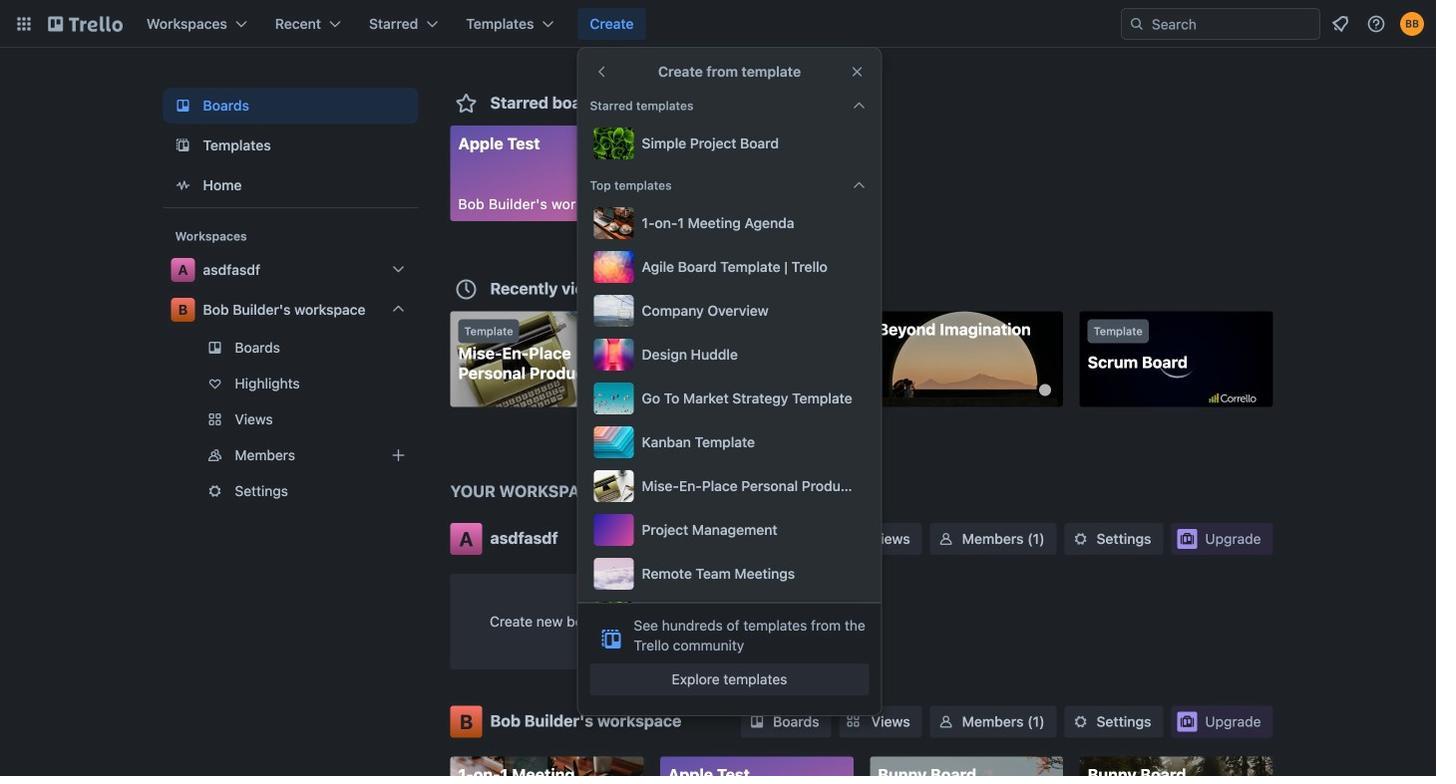 Task type: describe. For each thing, give the bounding box(es) containing it.
bob builder (bobbuilder40) image
[[1400, 12, 1424, 36]]

open information menu image
[[1366, 14, 1386, 34]]

search image
[[1129, 16, 1145, 32]]

collapse image
[[851, 98, 867, 114]]

template board image
[[171, 134, 195, 158]]



Task type: vqa. For each thing, say whether or not it's contained in the screenshot.
the middle ANY WORKSPACE MEMBER CAN DELETE
no



Task type: locate. For each thing, give the bounding box(es) containing it.
Search field
[[1145, 10, 1319, 38]]

collapse image
[[851, 178, 867, 193]]

return to previous screen image
[[594, 64, 610, 80]]

close popover image
[[849, 64, 865, 80]]

home image
[[171, 174, 195, 197]]

back to home image
[[48, 8, 123, 40]]

0 notifications image
[[1328, 12, 1352, 36]]

sm image
[[936, 530, 956, 550]]

primary element
[[0, 0, 1436, 48]]

board image
[[171, 94, 195, 118]]

sm image
[[747, 530, 767, 550], [1071, 530, 1091, 550], [747, 713, 767, 733], [936, 713, 956, 733], [1071, 713, 1091, 733]]

menu
[[590, 203, 869, 678]]

add image
[[386, 444, 410, 468]]



